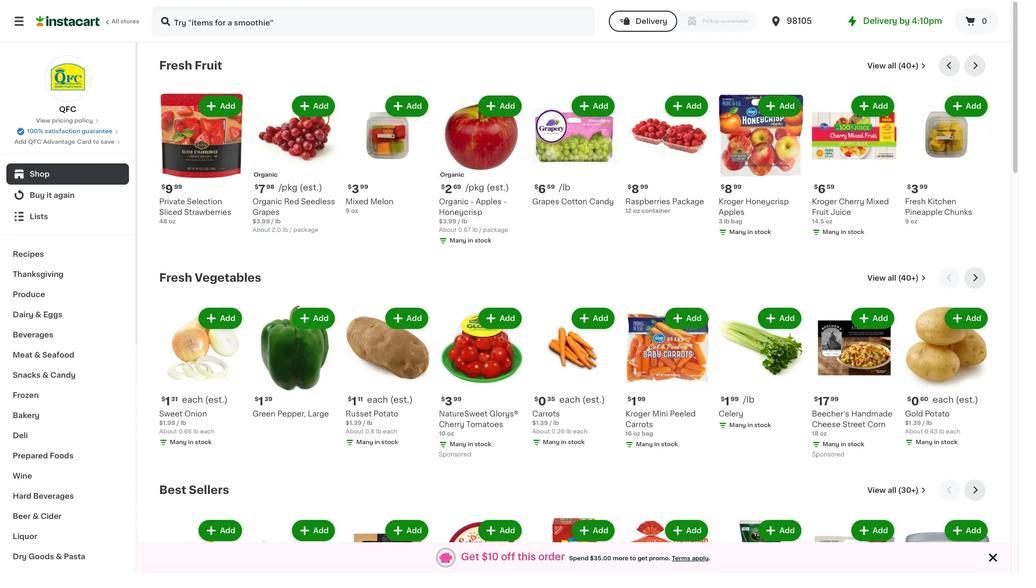 Task type: locate. For each thing, give the bounding box(es) containing it.
beer
[[13, 513, 31, 521]]

kroger for 8
[[719, 198, 744, 205]]

0 horizontal spatial /pkg (est.)
[[279, 183, 322, 192]]

99 right 17
[[831, 397, 839, 402]]

$ 6 59 inside $6.59 per pound element
[[535, 184, 555, 195]]

$ 1 11
[[348, 396, 363, 407]]

0 horizontal spatial 6
[[539, 184, 546, 195]]

1 horizontal spatial $ 6 59
[[815, 184, 835, 195]]

organic up "98"
[[254, 172, 278, 178]]

0 horizontal spatial package
[[294, 227, 319, 233]]

$ 8 99 up the kroger honeycrisp apples 3 lb bag
[[721, 184, 742, 195]]

each (est.) up russet potato $1.39 / lb about 0.8 lb each
[[367, 396, 413, 404]]

2 view all (40+) from the top
[[868, 275, 919, 282]]

2 all from the top
[[888, 275, 897, 282]]

$1.39 down russet
[[346, 420, 362, 426]]

$ 8 99 up the raspberries
[[628, 184, 649, 195]]

deli link
[[6, 426, 129, 446]]

3 all from the top
[[888, 487, 897, 494]]

39
[[265, 397, 273, 402]]

candy down seafood
[[50, 372, 76, 379]]

2 $3.99 from the left
[[253, 219, 270, 224]]

each (est.) up onion
[[182, 396, 228, 404]]

3 each (est.) from the left
[[933, 396, 979, 404]]

1 for $ 1 11
[[352, 396, 357, 407]]

2 horizontal spatial 9
[[906, 219, 910, 224]]

/ up '0.26' at the right
[[550, 420, 552, 426]]

meat & seafood
[[13, 352, 74, 359]]

2 view all (40+) button from the top
[[864, 268, 931, 289]]

/lb up celery
[[744, 396, 755, 404]]

about inside gold potato $1.39 / lb about 0.43 lb each
[[906, 429, 924, 435]]

1 view all (40+) from the top
[[868, 62, 919, 70]]

product group containing 2
[[439, 93, 524, 247]]

$1.39 inside gold potato $1.39 / lb about 0.43 lb each
[[906, 420, 922, 426]]

in down 0.66
[[188, 440, 194, 445]]

lists
[[30, 213, 48, 220]]

2
[[445, 184, 452, 195]]

99 inside $ 1 99
[[638, 397, 646, 402]]

about
[[439, 227, 457, 233], [253, 227, 270, 233], [159, 429, 177, 435], [346, 429, 364, 435], [533, 429, 550, 435], [906, 429, 924, 435]]

kroger down $ 1 99
[[626, 410, 651, 418]]

spend
[[569, 556, 589, 562]]

3 inside the kroger honeycrisp apples 3 lb bag
[[719, 219, 723, 224]]

1 $ 6 59 from the left
[[535, 184, 555, 195]]

candy right cotton at the top right
[[590, 198, 614, 205]]

1 horizontal spatial to
[[630, 556, 637, 562]]

$ 2 69
[[441, 184, 462, 195]]

product group
[[159, 93, 244, 226], [253, 93, 337, 235], [346, 93, 431, 215], [439, 93, 524, 247], [533, 93, 617, 207], [626, 93, 711, 215], [719, 93, 804, 239], [812, 93, 897, 239], [906, 93, 991, 226], [159, 306, 244, 449], [253, 306, 337, 419], [346, 306, 431, 449], [439, 306, 524, 461], [533, 306, 617, 449], [626, 306, 711, 451], [719, 306, 804, 432], [812, 306, 897, 461], [906, 306, 991, 449], [159, 518, 244, 574], [253, 518, 337, 574], [346, 518, 431, 574], [439, 518, 524, 574], [533, 518, 617, 574], [626, 518, 711, 574], [719, 518, 804, 574], [812, 518, 897, 574], [906, 518, 991, 574]]

3 $1.39 from the left
[[906, 420, 922, 426]]

0.43
[[925, 429, 938, 435]]

$1.99 per pound element
[[719, 395, 804, 409]]

pricing
[[52, 118, 73, 124]]

tomatoes
[[467, 421, 504, 428]]

& right beer in the left of the page
[[33, 513, 39, 521]]

$ left "98"
[[255, 184, 259, 190]]

1 horizontal spatial 9
[[346, 208, 350, 214]]

0 horizontal spatial cherry
[[439, 421, 465, 428]]

1 horizontal spatial honeycrisp
[[746, 198, 789, 205]]

Search field
[[153, 7, 595, 35]]

1 view all (40+) button from the top
[[864, 55, 931, 76]]

each right 0.8
[[383, 429, 398, 435]]

(est.) up gold potato $1.39 / lb about 0.43 lb each
[[956, 396, 979, 404]]

1 vertical spatial qfc
[[28, 139, 42, 145]]

product group containing 7
[[253, 93, 337, 235]]

5 1 from the left
[[632, 396, 637, 407]]

0 horizontal spatial $1.39
[[346, 420, 362, 426]]

in down 0.67
[[468, 238, 474, 244]]

hard
[[13, 493, 31, 500]]

99 for mixed melon
[[360, 184, 369, 190]]

many down 0.43
[[916, 440, 933, 445]]

oz inside fresh kitchen pineapple chunks 9 oz
[[911, 219, 918, 224]]

$ 6 59 up grapes   cotton candy
[[535, 184, 555, 195]]

grapes   cotton candy
[[533, 198, 614, 205]]

2 1 from the left
[[725, 396, 730, 407]]

$ up the private
[[161, 184, 165, 190]]

each (est.) right '60'
[[933, 396, 979, 404]]

carrots inside carrots $1.39 / lb about 0.26 lb each
[[533, 410, 560, 418]]

1 inside $ 1 99 /lb
[[725, 396, 730, 407]]

beer & cider link
[[6, 507, 129, 527]]

$ left 69
[[441, 184, 445, 190]]

$ 3 99
[[348, 184, 369, 195], [908, 184, 928, 195], [441, 396, 462, 407]]

1 vertical spatial item carousel region
[[159, 268, 991, 472]]

0
[[982, 18, 988, 25], [539, 396, 547, 407], [912, 396, 920, 407]]

candy for snacks & candy
[[50, 372, 76, 379]]

0 vertical spatial qfc
[[59, 106, 76, 113]]

2 horizontal spatial each (est.)
[[933, 396, 979, 404]]

/pkg (est.)
[[466, 183, 509, 192], [279, 183, 322, 192]]

delivery by 4:10pm
[[864, 17, 943, 25]]

/ right 2.0 on the top of page
[[290, 227, 292, 233]]

0 vertical spatial cherry
[[839, 198, 865, 205]]

2 $ 8 99 from the left
[[628, 184, 649, 195]]

16
[[626, 431, 632, 437]]

/lb inside $ 1 99 /lb
[[744, 396, 755, 404]]

green
[[253, 410, 276, 418]]

dry
[[13, 553, 27, 561]]

delivery inside 'button'
[[636, 18, 668, 25]]

each inside sweet onion $1.99 / lb about 0.66 lb each
[[200, 429, 215, 435]]

9
[[165, 184, 173, 195], [346, 208, 350, 214], [906, 219, 910, 224]]

dry goods & pasta
[[13, 553, 85, 561]]

(est.) for sweet onion
[[205, 396, 228, 404]]

about inside carrots $1.39 / lb about 0.26 lb each
[[533, 429, 550, 435]]

1 horizontal spatial -
[[504, 198, 507, 205]]

each (est.) inside $0.60 each (estimated) element
[[933, 396, 979, 404]]

4 1 from the left
[[352, 396, 357, 407]]

1 vertical spatial apples
[[719, 209, 745, 216]]

in down the kroger honeycrisp apples 3 lb bag
[[748, 229, 753, 235]]

2 horizontal spatial 0
[[982, 18, 988, 25]]

$ 1 39
[[255, 396, 273, 407]]

1 /pkg from the left
[[466, 183, 485, 192]]

many in stock down kroger mini peeled carrots 16 oz bag
[[636, 442, 678, 448]]

stock
[[755, 229, 772, 235], [848, 229, 865, 235], [475, 238, 492, 244], [755, 423, 772, 428], [195, 440, 212, 445], [382, 440, 398, 445], [568, 440, 585, 445], [941, 440, 958, 445], [475, 442, 492, 448], [662, 442, 678, 448], [848, 442, 865, 448]]

1 /pkg (est.) from the left
[[466, 183, 509, 192]]

0 horizontal spatial potato
[[374, 410, 399, 418]]

in
[[748, 229, 753, 235], [841, 229, 847, 235], [468, 238, 474, 244], [748, 423, 753, 428], [188, 440, 194, 445], [375, 440, 380, 445], [561, 440, 567, 445], [935, 440, 940, 445], [468, 442, 474, 448], [655, 442, 660, 448], [841, 442, 847, 448]]

2 horizontal spatial $ 3 99
[[908, 184, 928, 195]]

package right 0.67
[[483, 227, 509, 233]]

order
[[539, 553, 565, 563]]

many down 0.67
[[450, 238, 467, 244]]

2 vertical spatial 9
[[906, 219, 910, 224]]

kroger inside the kroger honeycrisp apples 3 lb bag
[[719, 198, 744, 205]]

fruit inside kroger cherry mixed fruit juice 14.5 oz
[[812, 209, 829, 216]]

1 horizontal spatial bag
[[731, 219, 743, 224]]

1 vertical spatial cherry
[[439, 421, 465, 428]]

add button
[[200, 97, 241, 116], [293, 97, 334, 116], [387, 97, 428, 116], [480, 97, 521, 116], [573, 97, 614, 116], [666, 97, 707, 116], [760, 97, 801, 116], [853, 97, 894, 116], [946, 97, 987, 116], [200, 309, 241, 328], [293, 309, 334, 328], [387, 309, 428, 328], [480, 309, 521, 328], [573, 309, 614, 328], [666, 309, 707, 328], [760, 309, 801, 328], [853, 309, 894, 328], [946, 309, 987, 328], [200, 522, 241, 541], [293, 522, 334, 541], [387, 522, 428, 541], [480, 522, 521, 541], [573, 522, 614, 541], [666, 522, 707, 541], [760, 522, 801, 541], [853, 522, 894, 541], [946, 522, 987, 541]]

many down celery
[[730, 423, 747, 428]]

1 vertical spatial fresh
[[906, 198, 926, 205]]

oz inside beecher's handmade cheese street corn 18 oz
[[820, 431, 827, 437]]

0 horizontal spatial apples
[[476, 198, 502, 205]]

/ inside carrots $1.39 / lb about 0.26 lb each
[[550, 420, 552, 426]]

$ up grapes   cotton candy
[[535, 184, 539, 190]]

59
[[547, 184, 555, 190], [827, 184, 835, 190]]

each (est.) inside $1.31 each (estimated) element
[[182, 396, 228, 404]]

0 horizontal spatial -
[[471, 198, 474, 205]]

$ 6 59 up juice
[[815, 184, 835, 195]]

1 horizontal spatial /pkg (est.)
[[466, 183, 509, 192]]

get
[[638, 556, 648, 562]]

1 horizontal spatial 0
[[912, 396, 920, 407]]

add qfc advantage card to save
[[14, 139, 115, 145]]

0 vertical spatial bag
[[731, 219, 743, 224]]

0 horizontal spatial honeycrisp
[[439, 209, 483, 216]]

package inside organic red seedless grapes $3.99 / lb about 2.0 lb / package
[[294, 227, 319, 233]]

99 up the raspberries
[[641, 184, 649, 190]]

/pkg for 2
[[466, 183, 485, 192]]

1 horizontal spatial delivery
[[864, 17, 898, 25]]

$ inside the $ 1 39
[[255, 397, 259, 402]]

beverages down dairy & eggs
[[13, 331, 53, 339]]

1 vertical spatial fruit
[[812, 209, 829, 216]]

1 vertical spatial /lb
[[744, 396, 755, 404]]

100%
[[27, 129, 43, 134]]

0 horizontal spatial sponsored badge image
[[439, 452, 471, 458]]

1 $3.99 from the left
[[439, 219, 457, 224]]

apples for honeycrisp
[[476, 198, 502, 205]]

1 package from the left
[[483, 227, 509, 233]]

view all (40+) for 6
[[868, 62, 919, 70]]

2 8 from the left
[[632, 184, 640, 195]]

potato
[[374, 410, 399, 418], [926, 410, 950, 418]]

add qfc advantage card to save link
[[14, 138, 121, 147]]

1 horizontal spatial apples
[[719, 209, 745, 216]]

policy
[[74, 118, 93, 124]]

about inside organic - apples - honeycrisp $3.99 / lb about 0.67 lb / package
[[439, 227, 457, 233]]

/pkg right 69
[[466, 183, 485, 192]]

2 vertical spatial fresh
[[159, 272, 192, 284]]

/lb up grapes   cotton candy
[[559, 183, 571, 192]]

0 horizontal spatial 9
[[165, 184, 173, 195]]

eggs
[[43, 311, 62, 319]]

99 up mixed melon 9 oz
[[360, 184, 369, 190]]

0 vertical spatial fresh
[[159, 60, 192, 71]]

kroger inside kroger cherry mixed fruit juice 14.5 oz
[[812, 198, 838, 205]]

0 horizontal spatial $ 8 99
[[628, 184, 649, 195]]

0 vertical spatial honeycrisp
[[746, 198, 789, 205]]

each inside carrots $1.39 / lb about 0.26 lb each
[[573, 429, 588, 435]]

$1.39 for 0
[[906, 420, 922, 426]]

0 inside button
[[982, 18, 988, 25]]

each right '0.26' at the right
[[573, 429, 588, 435]]

& for dairy
[[35, 311, 41, 319]]

1 horizontal spatial package
[[483, 227, 509, 233]]

fresh kitchen pineapple chunks 9 oz
[[906, 198, 973, 224]]

1 horizontal spatial sponsored badge image
[[812, 452, 845, 458]]

(est.) inside $2.69 per package (estimated) element
[[487, 183, 509, 192]]

sponsored badge image down 10
[[439, 452, 471, 458]]

2 item carousel region from the top
[[159, 268, 991, 472]]

$1.99
[[159, 420, 175, 426]]

view all (40+) button
[[864, 55, 931, 76], [864, 268, 931, 289]]

oz
[[351, 208, 358, 214], [633, 208, 640, 214], [169, 219, 176, 224], [826, 219, 833, 224], [911, 219, 918, 224], [447, 431, 454, 437], [634, 431, 641, 437], [820, 431, 827, 437]]

0.26
[[552, 429, 565, 435]]

0 horizontal spatial qfc
[[28, 139, 42, 145]]

to
[[93, 139, 99, 145], [630, 556, 637, 562]]

$ left '60'
[[908, 397, 912, 402]]

it
[[47, 192, 52, 199]]

(est.) inside $1.31 each (estimated) element
[[205, 396, 228, 404]]

2 vertical spatial all
[[888, 487, 897, 494]]

1 horizontal spatial $ 8 99
[[721, 184, 742, 195]]

0 horizontal spatial bag
[[642, 431, 654, 437]]

$ left 35
[[535, 397, 539, 402]]

$1.31 each (estimated) element
[[159, 395, 244, 409]]

$
[[161, 184, 165, 190], [441, 184, 445, 190], [721, 184, 725, 190], [255, 184, 259, 190], [348, 184, 352, 190], [535, 184, 539, 190], [628, 184, 632, 190], [815, 184, 818, 190], [908, 184, 912, 190], [161, 397, 165, 402], [441, 397, 445, 402], [721, 397, 725, 402], [255, 397, 259, 402], [348, 397, 352, 402], [535, 397, 539, 402], [628, 397, 632, 402], [815, 397, 818, 402], [908, 397, 912, 402]]

1 horizontal spatial $1.39
[[533, 420, 548, 426]]

1 horizontal spatial carrots
[[626, 421, 654, 428]]

(est.) inside $7.98 per package (estimated) element
[[300, 183, 322, 192]]

item carousel region
[[159, 55, 991, 259], [159, 268, 991, 472], [159, 480, 991, 574]]

/pkg (est.) inside $2.69 per package (estimated) element
[[466, 183, 509, 192]]

1 (40+) from the top
[[899, 62, 919, 70]]

$3.99 inside organic red seedless grapes $3.99 / lb about 2.0 lb / package
[[253, 219, 270, 224]]

about inside sweet onion $1.99 / lb about 0.66 lb each
[[159, 429, 177, 435]]

1 vertical spatial grapes
[[253, 209, 280, 216]]

1 horizontal spatial kroger
[[719, 198, 744, 205]]

save
[[101, 139, 115, 145]]

gold potato $1.39 / lb about 0.43 lb each
[[906, 410, 961, 435]]

grapes inside organic red seedless grapes $3.99 / lb about 2.0 lb / package
[[253, 209, 280, 216]]

1 potato from the left
[[374, 410, 399, 418]]

close image
[[987, 552, 1000, 565]]

organic inside organic red seedless grapes $3.99 / lb about 2.0 lb / package
[[253, 198, 282, 205]]

8 up the kroger honeycrisp apples 3 lb bag
[[725, 184, 733, 195]]

handmade
[[852, 410, 893, 418]]

large
[[308, 410, 329, 418]]

$ inside the $ 1 11
[[348, 397, 352, 402]]

stock down russet potato $1.39 / lb about 0.8 lb each
[[382, 440, 398, 445]]

2 /pkg (est.) from the left
[[279, 183, 322, 192]]

99 inside $ 9 99
[[174, 184, 182, 190]]

potato for 0
[[926, 410, 950, 418]]

(40+) for 6
[[899, 62, 919, 70]]

$ inside $ 1 31
[[161, 397, 165, 402]]

1 vertical spatial 9
[[346, 208, 350, 214]]

(est.) inside "$1.11 each (estimated)" element
[[390, 396, 413, 404]]

1 8 from the left
[[725, 184, 733, 195]]

grapes left cotton at the top right
[[533, 198, 560, 205]]

1 vertical spatial view all (40+)
[[868, 275, 919, 282]]

(est.) inside $0.60 each (estimated) element
[[956, 396, 979, 404]]

sponsored badge image
[[439, 452, 471, 458], [812, 452, 845, 458]]

$1.39 down 35
[[533, 420, 548, 426]]

each right 35
[[560, 396, 581, 404]]

/lb inside $6.59 per pound element
[[559, 183, 571, 192]]

1 sponsored badge image from the left
[[439, 452, 471, 458]]

carrots down 35
[[533, 410, 560, 418]]

(40+) for 17
[[899, 275, 919, 282]]

dairy & eggs link
[[6, 305, 129, 325]]

cherry inside naturesweet glorys® cherry tomatoes 10 oz
[[439, 421, 465, 428]]

/ up 2.0 on the top of page
[[271, 219, 274, 224]]

apples inside the kroger honeycrisp apples 3 lb bag
[[719, 209, 745, 216]]

1 vertical spatial to
[[630, 556, 637, 562]]

1 horizontal spatial /lb
[[744, 396, 755, 404]]

shop
[[30, 170, 50, 178]]

1 1 from the left
[[165, 396, 170, 407]]

3 item carousel region from the top
[[159, 480, 991, 574]]

green pepper, large
[[253, 410, 329, 418]]

& left eggs
[[35, 311, 41, 319]]

$35.00
[[590, 556, 612, 562]]

99 up the kroger honeycrisp apples 3 lb bag
[[734, 184, 742, 190]]

$1.39 inside russet potato $1.39 / lb about 0.8 lb each
[[346, 420, 362, 426]]

private selection sliced strawberries 48 oz
[[159, 198, 231, 224]]

each inside gold potato $1.39 / lb about 0.43 lb each
[[947, 429, 961, 435]]

kroger for 1
[[626, 410, 651, 418]]

0 horizontal spatial /lb
[[559, 183, 571, 192]]

main content containing fresh fruit
[[138, 42, 1012, 574]]

advantage
[[43, 139, 76, 145]]

/pkg (est.) right 69
[[466, 183, 509, 192]]

99 inside the "$ 17 99"
[[831, 397, 839, 402]]

about left 0.43
[[906, 429, 924, 435]]

0 horizontal spatial delivery
[[636, 18, 668, 25]]

$ left 11
[[348, 397, 352, 402]]

cherry inside kroger cherry mixed fruit juice 14.5 oz
[[839, 198, 865, 205]]

1 vertical spatial carrots
[[626, 421, 654, 428]]

0 horizontal spatial grapes
[[253, 209, 280, 216]]

product group containing 17
[[812, 306, 897, 461]]

main content
[[138, 42, 1012, 574]]

$ inside $ 0 35 each (est.)
[[535, 397, 539, 402]]

6
[[539, 184, 546, 195], [818, 184, 826, 195]]

candy inside snacks & candy link
[[50, 372, 76, 379]]

1 horizontal spatial 6
[[818, 184, 826, 195]]

1 for $ 1 99
[[632, 396, 637, 407]]

$ up 16
[[628, 397, 632, 402]]

None search field
[[152, 6, 596, 36]]

in down street
[[841, 442, 847, 448]]

oz inside kroger mini peeled carrots 16 oz bag
[[634, 431, 641, 437]]

1 for $ 1 39
[[259, 396, 264, 407]]

0 horizontal spatial 0
[[539, 396, 547, 407]]

lb inside the kroger honeycrisp apples 3 lb bag
[[724, 219, 730, 224]]

sponsored badge image for 3
[[439, 452, 471, 458]]

about left 0.8
[[346, 429, 364, 435]]

deli
[[13, 432, 28, 440]]

0 horizontal spatial candy
[[50, 372, 76, 379]]

fresh for fresh vegetables
[[159, 272, 192, 284]]

0 horizontal spatial each (est.)
[[182, 396, 228, 404]]

1 $ 8 99 from the left
[[721, 184, 742, 195]]

1 horizontal spatial mixed
[[867, 198, 890, 205]]

$ 3 99 up mixed melon 9 oz
[[348, 184, 369, 195]]

$1.11 each (estimated) element
[[346, 395, 431, 409]]

0 vertical spatial item carousel region
[[159, 55, 991, 259]]

about left 2.0 on the top of page
[[253, 227, 270, 233]]

oz inside kroger cherry mixed fruit juice 14.5 oz
[[826, 219, 833, 224]]

qfc up "view pricing policy" link
[[59, 106, 76, 113]]

view for best sellers
[[868, 487, 886, 494]]

potato inside russet potato $1.39 / lb about 0.8 lb each
[[374, 410, 399, 418]]

3 for mixed melon
[[352, 184, 359, 195]]

many down 0.8
[[357, 440, 373, 445]]

1 $1.39 from the left
[[346, 420, 362, 426]]

mixed inside kroger cherry mixed fruit juice 14.5 oz
[[867, 198, 890, 205]]

0 vertical spatial view all (40+)
[[868, 62, 919, 70]]

1 horizontal spatial /pkg
[[466, 183, 485, 192]]

$6.59 per pound element
[[533, 183, 617, 196]]

99 up naturesweet
[[454, 397, 462, 402]]

/ inside russet potato $1.39 / lb about 0.8 lb each
[[363, 420, 366, 426]]

hard beverages link
[[6, 487, 129, 507]]

$3.99
[[439, 219, 457, 224], [253, 219, 270, 224]]

each (est.) for gold potato
[[933, 396, 979, 404]]

-
[[471, 198, 474, 205], [504, 198, 507, 205]]

private
[[159, 198, 185, 205]]

in down $1.99 per pound element
[[748, 423, 753, 428]]

/pkg
[[466, 183, 485, 192], [279, 183, 298, 192]]

1 vertical spatial all
[[888, 275, 897, 282]]

99 up celery
[[731, 397, 739, 402]]

/pkg for 7
[[279, 183, 298, 192]]

qfc link
[[44, 55, 91, 115]]

sponsored badge image down 18
[[812, 452, 845, 458]]

1 vertical spatial bag
[[642, 431, 654, 437]]

(est.) for russet potato
[[390, 396, 413, 404]]

2 mixed from the left
[[867, 198, 890, 205]]

$ up the pineapple
[[908, 184, 912, 190]]

package right 2.0 on the top of page
[[294, 227, 319, 233]]

$2.69 per package (estimated) element
[[439, 183, 524, 196]]

0 horizontal spatial $3.99
[[253, 219, 270, 224]]

0 horizontal spatial mixed
[[346, 198, 369, 205]]

0 horizontal spatial 8
[[632, 184, 640, 195]]

meat & seafood link
[[6, 345, 129, 365]]

$1.39 down the gold
[[906, 420, 922, 426]]

2 sponsored badge image from the left
[[812, 452, 845, 458]]

1 6 from the left
[[539, 184, 546, 195]]

0 vertical spatial to
[[93, 139, 99, 145]]

0 horizontal spatial /pkg
[[279, 183, 298, 192]]

1 horizontal spatial each (est.)
[[367, 396, 413, 404]]

2 $1.39 from the left
[[533, 420, 548, 426]]

2 6 from the left
[[818, 184, 826, 195]]

cherry
[[839, 198, 865, 205], [439, 421, 465, 428]]

2 vertical spatial item carousel region
[[159, 480, 991, 574]]

4:10pm
[[912, 17, 943, 25]]

1 each (est.) from the left
[[182, 396, 228, 404]]

qfc inside "link"
[[28, 139, 42, 145]]

kroger up juice
[[812, 198, 838, 205]]

cherry up 10
[[439, 421, 465, 428]]

$ 0 35 each (est.)
[[535, 396, 605, 407]]

delivery for delivery by 4:10pm
[[864, 17, 898, 25]]

6 up grapes   cotton candy
[[539, 184, 546, 195]]

0 horizontal spatial 59
[[547, 184, 555, 190]]

2 horizontal spatial $1.39
[[906, 420, 922, 426]]

$3.99 inside organic - apples - honeycrisp $3.99 / lb about 0.67 lb / package
[[439, 219, 457, 224]]

1 left 39 on the left
[[259, 396, 264, 407]]

(30+)
[[899, 487, 919, 494]]

0 vertical spatial (40+)
[[899, 62, 919, 70]]

view all (30+)
[[868, 487, 919, 494]]

each (est.) inside "$1.11 each (estimated)" element
[[367, 396, 413, 404]]

candy inside the item carousel region
[[590, 198, 614, 205]]

cherry up juice
[[839, 198, 865, 205]]

corn
[[868, 421, 886, 428]]

qfc logo image
[[44, 55, 91, 102]]

carrots
[[533, 410, 560, 418], [626, 421, 654, 428]]

kroger inside kroger mini peeled carrots 16 oz bag
[[626, 410, 651, 418]]

onion
[[185, 410, 207, 418]]

1 vertical spatial view all (40+) button
[[864, 268, 931, 289]]

beverages link
[[6, 325, 129, 345]]

bag inside kroger mini peeled carrots 16 oz bag
[[642, 431, 654, 437]]

99 up the private
[[174, 184, 182, 190]]

/pkg inside $7.98 per package (estimated) element
[[279, 183, 298, 192]]

1 horizontal spatial 8
[[725, 184, 733, 195]]

1 horizontal spatial candy
[[590, 198, 614, 205]]

2 package from the left
[[294, 227, 319, 233]]

item carousel region containing fresh fruit
[[159, 55, 991, 259]]

2 potato from the left
[[926, 410, 950, 418]]

fruit
[[195, 60, 222, 71], [812, 209, 829, 216]]

1 vertical spatial honeycrisp
[[439, 209, 483, 216]]

stock down tomatoes
[[475, 442, 492, 448]]

0 horizontal spatial $ 3 99
[[348, 184, 369, 195]]

0 vertical spatial grapes
[[533, 198, 560, 205]]

1 horizontal spatial fruit
[[812, 209, 829, 216]]

0 horizontal spatial kroger
[[626, 410, 651, 418]]

/pkg (est.) inside $7.98 per package (estimated) element
[[279, 183, 322, 192]]

2 horizontal spatial kroger
[[812, 198, 838, 205]]

naturesweet
[[439, 410, 488, 418]]

celery
[[719, 410, 744, 418]]

apples inside organic - apples - honeycrisp $3.99 / lb about 0.67 lb / package
[[476, 198, 502, 205]]

1 all from the top
[[888, 62, 897, 70]]

1 mixed from the left
[[346, 198, 369, 205]]

$ 3 99 up naturesweet
[[441, 396, 462, 407]]

(est.) up russet potato $1.39 / lb about 0.8 lb each
[[390, 396, 413, 404]]

organic down $ 7 98
[[253, 198, 282, 205]]

/ right $1.99
[[177, 420, 179, 426]]

100% satisfaction guarantee button
[[17, 125, 119, 136]]

1 item carousel region from the top
[[159, 55, 991, 259]]

0 vertical spatial carrots
[[533, 410, 560, 418]]

1 horizontal spatial qfc
[[59, 106, 76, 113]]

many in stock down celery
[[730, 423, 772, 428]]

$ up the raspberries
[[628, 184, 632, 190]]

$ 8 99 for raspberries package
[[628, 184, 649, 195]]

all for 17
[[888, 275, 897, 282]]

1 horizontal spatial 59
[[827, 184, 835, 190]]

in down juice
[[841, 229, 847, 235]]

potato inside gold potato $1.39 / lb about 0.43 lb each
[[926, 410, 950, 418]]

(est.) for organic red seedless grapes
[[300, 183, 322, 192]]

fresh inside fresh kitchen pineapple chunks 9 oz
[[906, 198, 926, 205]]

prepared foods
[[13, 453, 74, 460]]

about inside organic red seedless grapes $3.99 / lb about 2.0 lb / package
[[253, 227, 270, 233]]

3 1 from the left
[[259, 396, 264, 407]]

snacks
[[13, 372, 41, 379]]

$ inside $ 1 99
[[628, 397, 632, 402]]

$7.98 per package (estimated) element
[[253, 183, 337, 196]]

3 for naturesweet glorys® cherry tomatoes
[[445, 396, 453, 407]]

$ 3 99 up the pineapple
[[908, 184, 928, 195]]

2 each (est.) from the left
[[367, 396, 413, 404]]

2 (40+) from the top
[[899, 275, 919, 282]]

0 vertical spatial apples
[[476, 198, 502, 205]]

(est.) up onion
[[205, 396, 228, 404]]

$ inside $ 7 98
[[255, 184, 259, 190]]

oz inside naturesweet glorys® cherry tomatoes 10 oz
[[447, 431, 454, 437]]

0.66
[[179, 429, 192, 435]]

about left '0.26' at the right
[[533, 429, 550, 435]]

(est.) for organic - apples - honeycrisp
[[487, 183, 509, 192]]

/ up 0.43
[[923, 420, 926, 426]]

sweet onion $1.99 / lb about 0.66 lb each
[[159, 410, 215, 435]]

0 horizontal spatial carrots
[[533, 410, 560, 418]]

each right 0.43
[[947, 429, 961, 435]]

1 up 16
[[632, 396, 637, 407]]

0 inside $ 0 35 each (est.)
[[539, 396, 547, 407]]

2 /pkg from the left
[[279, 183, 298, 192]]

2 59 from the left
[[827, 184, 835, 190]]

9 inside mixed melon 9 oz
[[346, 208, 350, 214]]

each (est.) for sweet onion
[[182, 396, 228, 404]]

by
[[900, 17, 911, 25]]

0 vertical spatial all
[[888, 62, 897, 70]]

glorys®
[[490, 410, 519, 418]]

0 vertical spatial candy
[[590, 198, 614, 205]]

$ 8 99
[[721, 184, 742, 195], [628, 184, 649, 195]]

0 horizontal spatial $ 6 59
[[535, 184, 555, 195]]

wine link
[[6, 466, 129, 487]]

/pkg inside $2.69 per package (estimated) element
[[466, 183, 485, 192]]

meat
[[13, 352, 32, 359]]



Task type: describe. For each thing, give the bounding box(es) containing it.
potato for 1
[[374, 410, 399, 418]]

$0.35 each (estimated) element
[[533, 395, 617, 409]]

pasta
[[64, 553, 85, 561]]

11
[[358, 397, 363, 402]]

pineapple
[[906, 209, 943, 216]]

many in stock down 0.8
[[357, 440, 398, 445]]

carrots inside kroger mini peeled carrots 16 oz bag
[[626, 421, 654, 428]]

/ right 0.67
[[480, 227, 482, 233]]

1 59 from the left
[[547, 184, 555, 190]]

mini
[[653, 410, 668, 418]]

frozen link
[[6, 386, 129, 406]]

terms
[[672, 556, 691, 562]]

stock down carrots $1.39 / lb about 0.26 lb each
[[568, 440, 585, 445]]

container
[[642, 208, 671, 214]]

foods
[[50, 453, 74, 460]]

stock down gold potato $1.39 / lb about 0.43 lb each
[[941, 440, 958, 445]]

0.67
[[459, 227, 471, 233]]

many in stock down 0.43
[[916, 440, 958, 445]]

1 horizontal spatial $ 3 99
[[441, 396, 462, 407]]

/ up 0.67
[[458, 219, 461, 224]]

(est.) for gold potato
[[956, 396, 979, 404]]

delivery by 4:10pm link
[[847, 15, 943, 28]]

12
[[626, 208, 632, 214]]

all for 6
[[888, 62, 897, 70]]

0 for $ 0 35 each (est.)
[[539, 396, 547, 407]]

each inside russet potato $1.39 / lb about 0.8 lb each
[[383, 429, 398, 435]]

get $10 off this order status
[[457, 553, 715, 564]]

view all (40+) for 17
[[868, 275, 919, 282]]

2.0
[[272, 227, 281, 233]]

get $10 off this order spend $35.00 more to get promo. terms apply .
[[461, 553, 711, 563]]

russet
[[346, 410, 372, 418]]

many down kroger mini peeled carrots 16 oz bag
[[636, 442, 653, 448]]

seedless
[[301, 198, 335, 205]]

(est.) inside $ 0 35 each (est.)
[[583, 396, 605, 404]]

many in stock down the kroger honeycrisp apples 3 lb bag
[[730, 229, 772, 235]]

to inside "link"
[[93, 139, 99, 145]]

view pricing policy link
[[36, 117, 99, 125]]

$ 3 99 for fresh
[[908, 184, 928, 195]]

$ up mixed melon 9 oz
[[348, 184, 352, 190]]

fresh for fresh fruit
[[159, 60, 192, 71]]

oz inside raspberries package 12 oz container
[[633, 208, 640, 214]]

$ 9 99
[[161, 184, 182, 195]]

10
[[439, 431, 446, 437]]

bakery
[[13, 412, 40, 420]]

honeycrisp inside the kroger honeycrisp apples 3 lb bag
[[746, 198, 789, 205]]

apply
[[692, 556, 709, 562]]

pepper,
[[278, 410, 306, 418]]

organic up 69
[[440, 172, 464, 178]]

1 horizontal spatial grapes
[[533, 198, 560, 205]]

many down 0.66
[[170, 440, 187, 445]]

each right 11
[[367, 396, 388, 404]]

satisfaction
[[45, 129, 80, 134]]

$ inside $ 1 99 /lb
[[721, 397, 725, 402]]

honeycrisp inside organic - apples - honeycrisp $3.99 / lb about 0.67 lb / package
[[439, 209, 483, 216]]

all
[[112, 19, 119, 24]]

organic red seedless grapes $3.99 / lb about 2.0 lb / package
[[253, 198, 335, 233]]

cider
[[41, 513, 62, 521]]

/pkg (est.) for 7
[[279, 183, 322, 192]]

to inside the get $10 off this order spend $35.00 more to get promo. terms apply .
[[630, 556, 637, 562]]

each right '60'
[[933, 396, 954, 404]]

promo.
[[650, 556, 671, 562]]

14.5
[[812, 219, 825, 224]]

view all (40+) button for 6
[[864, 55, 931, 76]]

$ 7 98
[[255, 184, 275, 195]]

chunks
[[945, 209, 973, 216]]

stock down sweet onion $1.99 / lb about 0.66 lb each
[[195, 440, 212, 445]]

view all (30+) button
[[864, 480, 931, 501]]

apples for lb
[[719, 209, 745, 216]]

liquor link
[[6, 527, 129, 547]]

liquor
[[13, 533, 37, 541]]

organic inside organic - apples - honeycrisp $3.99 / lb about 0.67 lb / package
[[439, 198, 469, 205]]

add inside "link"
[[14, 139, 27, 145]]

many in stock down naturesweet glorys® cherry tomatoes 10 oz
[[450, 442, 492, 448]]

organic - apples - honeycrisp $3.99 / lb about 0.67 lb / package
[[439, 198, 509, 233]]

99 for kroger mini peeled carrots
[[638, 397, 646, 402]]

vegetables
[[195, 272, 261, 284]]

many in stock down 0.67
[[450, 238, 492, 244]]

many in stock down juice
[[823, 229, 865, 235]]

dry goods & pasta link
[[6, 547, 129, 567]]

product group containing 9
[[159, 93, 244, 226]]

mixed melon 9 oz
[[346, 198, 394, 214]]

8 for raspberries package
[[632, 184, 640, 195]]

lists link
[[6, 206, 129, 227]]

fresh for fresh kitchen pineapple chunks 9 oz
[[906, 198, 926, 205]]

dairy & eggs
[[13, 311, 62, 319]]

many down naturesweet glorys® cherry tomatoes 10 oz
[[450, 442, 467, 448]]

48
[[159, 219, 167, 224]]

98
[[266, 184, 275, 190]]

instacart logo image
[[36, 15, 100, 28]]

seafood
[[42, 352, 74, 359]]

8 for kroger honeycrisp apples
[[725, 184, 733, 195]]

99 for naturesweet glorys® cherry tomatoes
[[454, 397, 462, 402]]

cotton
[[562, 198, 588, 205]]

1 for $ 1 31
[[165, 396, 170, 407]]

stock down kroger mini peeled carrots 16 oz bag
[[662, 442, 678, 448]]

99 inside $ 1 99 /lb
[[731, 397, 739, 402]]

recipes
[[13, 251, 44, 258]]

item carousel region containing best sellers
[[159, 480, 991, 574]]

$ up the 14.5
[[815, 184, 818, 190]]

stock down $1.99 per pound element
[[755, 423, 772, 428]]

69
[[454, 184, 462, 190]]

in down naturesweet glorys® cherry tomatoes 10 oz
[[468, 442, 474, 448]]

/pkg (est.) for 2
[[466, 183, 509, 192]]

in down 0.8
[[375, 440, 380, 445]]

1 - from the left
[[471, 198, 474, 205]]

package inside organic - apples - honeycrisp $3.99 / lb about 0.67 lb / package
[[483, 227, 509, 233]]

red
[[284, 198, 299, 205]]

$ 17 99
[[815, 396, 839, 407]]

0 for $ 0 60
[[912, 396, 920, 407]]

stock down street
[[848, 442, 865, 448]]

view for fresh fruit
[[868, 62, 886, 70]]

& for snacks
[[42, 372, 49, 379]]

selection
[[187, 198, 222, 205]]

$ 8 99 for kroger honeycrisp apples
[[721, 184, 742, 195]]

more
[[613, 556, 629, 562]]

$ up naturesweet
[[441, 397, 445, 402]]

1 vertical spatial beverages
[[33, 493, 74, 500]]

1 for $ 1 99 /lb
[[725, 396, 730, 407]]

99 for kroger honeycrisp apples
[[734, 184, 742, 190]]

0 vertical spatial 9
[[165, 184, 173, 195]]

snacks & candy link
[[6, 365, 129, 386]]

all inside popup button
[[888, 487, 897, 494]]

$ inside $ 2 69
[[441, 184, 445, 190]]

stock down kroger cherry mixed fruit juice 14.5 oz
[[848, 229, 865, 235]]

$1.39 for 1
[[346, 420, 362, 426]]

view for fresh vegetables
[[868, 275, 886, 282]]

$10
[[482, 553, 499, 563]]

beer & cider
[[13, 513, 62, 521]]

about inside russet potato $1.39 / lb about 0.8 lb each
[[346, 429, 364, 435]]

9 inside fresh kitchen pineapple chunks 9 oz
[[906, 219, 910, 224]]

kroger for 6
[[812, 198, 838, 205]]

in down 0.43
[[935, 440, 940, 445]]

many down the 14.5
[[823, 229, 840, 235]]

best sellers
[[159, 485, 229, 496]]

in down '0.26' at the right
[[561, 440, 567, 445]]

melon
[[371, 198, 394, 205]]

$ inside $ 9 99
[[161, 184, 165, 190]]

& left pasta
[[56, 553, 62, 561]]

mixed inside mixed melon 9 oz
[[346, 198, 369, 205]]

many down the kroger honeycrisp apples 3 lb bag
[[730, 229, 747, 235]]

delivery for delivery
[[636, 18, 668, 25]]

many in stock down '0.26' at the right
[[543, 440, 585, 445]]

in down kroger mini peeled carrots 16 oz bag
[[655, 442, 660, 448]]

/ inside gold potato $1.39 / lb about 0.43 lb each
[[923, 420, 926, 426]]

$ 3 99 for mixed
[[348, 184, 369, 195]]

service type group
[[609, 11, 758, 32]]

candy for grapes   cotton candy
[[590, 198, 614, 205]]

2 $ 6 59 from the left
[[815, 184, 835, 195]]

99 for private selection sliced strawberries
[[174, 184, 182, 190]]

sellers
[[189, 485, 229, 496]]

russet potato $1.39 / lb about 0.8 lb each
[[346, 410, 399, 435]]

stock down the kroger honeycrisp apples 3 lb bag
[[755, 229, 772, 235]]

$ 1 99
[[628, 396, 646, 407]]

.
[[709, 556, 711, 562]]

kroger mini peeled carrots 16 oz bag
[[626, 410, 696, 437]]

each up onion
[[182, 396, 203, 404]]

item carousel region containing fresh vegetables
[[159, 268, 991, 472]]

many in stock down 0.66
[[170, 440, 212, 445]]

view all (40+) button for 17
[[864, 268, 931, 289]]

3 for fresh kitchen pineapple chunks
[[912, 184, 919, 195]]

99 for raspberries package
[[641, 184, 649, 190]]

$ up the kroger honeycrisp apples 3 lb bag
[[721, 184, 725, 190]]

$1.39 inside carrots $1.39 / lb about 0.26 lb each
[[533, 420, 548, 426]]

recipes link
[[6, 244, 129, 265]]

prepared
[[13, 453, 48, 460]]

package
[[673, 198, 705, 205]]

2 - from the left
[[504, 198, 507, 205]]

many in stock down street
[[823, 442, 865, 448]]

many down cheese
[[823, 442, 840, 448]]

gold
[[906, 410, 924, 418]]

each (est.) for russet potato
[[367, 396, 413, 404]]

thanksgiving
[[13, 271, 64, 278]]

bag inside the kroger honeycrisp apples 3 lb bag
[[731, 219, 743, 224]]

fresh fruit
[[159, 60, 222, 71]]

98105 button
[[770, 6, 834, 36]]

99 for fresh kitchen pineapple chunks
[[920, 184, 928, 190]]

many down '0.26' at the right
[[543, 440, 560, 445]]

each inside $ 0 35 each (est.)
[[560, 396, 581, 404]]

stock down organic - apples - honeycrisp $3.99 / lb about 0.67 lb / package
[[475, 238, 492, 244]]

0 vertical spatial fruit
[[195, 60, 222, 71]]

oz inside mixed melon 9 oz
[[351, 208, 358, 214]]

$0.60 each (estimated) element
[[906, 395, 991, 409]]

31
[[171, 397, 178, 402]]

thanksgiving link
[[6, 265, 129, 285]]

oz inside private selection sliced strawberries 48 oz
[[169, 219, 176, 224]]

& for meat
[[34, 352, 40, 359]]

stores
[[121, 19, 140, 24]]

$ inside the "$ 17 99"
[[815, 397, 818, 402]]

99 for beecher's handmade cheese street corn
[[831, 397, 839, 402]]

$ inside $ 0 60
[[908, 397, 912, 402]]

0 vertical spatial beverages
[[13, 331, 53, 339]]

& for beer
[[33, 513, 39, 521]]

18
[[812, 431, 819, 437]]

98105
[[787, 17, 813, 25]]

sponsored badge image for 17
[[812, 452, 845, 458]]

/ inside sweet onion $1.99 / lb about 0.66 lb each
[[177, 420, 179, 426]]

buy
[[30, 192, 45, 199]]



Task type: vqa. For each thing, say whether or not it's contained in the screenshot.


